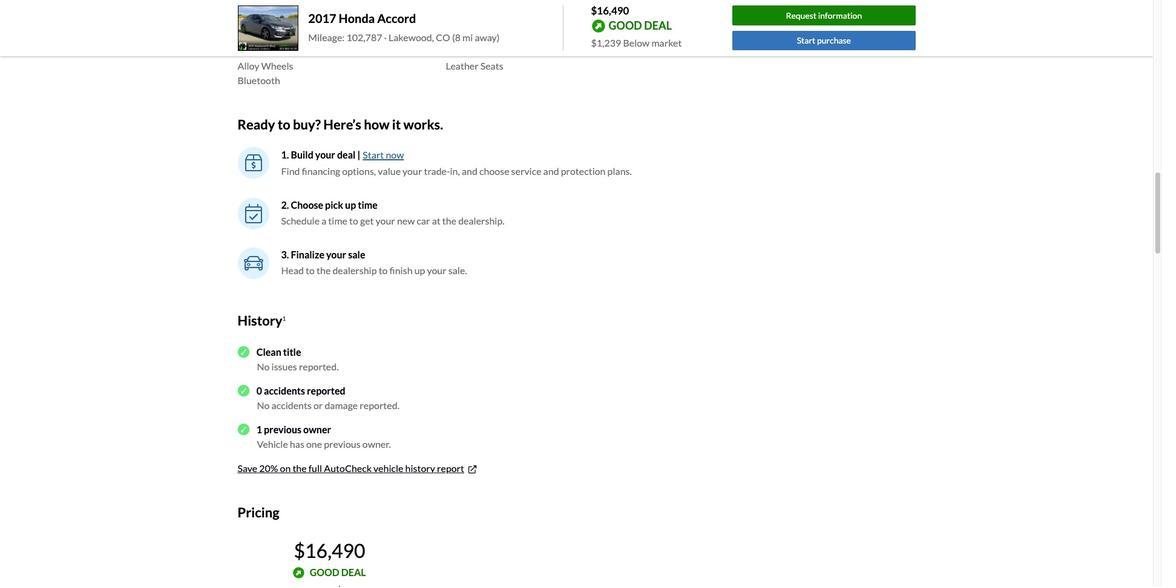 Task type: describe. For each thing, give the bounding box(es) containing it.
has
[[290, 438, 304, 450]]

ready
[[238, 116, 275, 132]]

no accidents or damage reported.
[[257, 399, 400, 411]]

102,787
[[346, 32, 382, 43]]

1 previous owner
[[256, 424, 331, 435]]

front
[[238, 9, 261, 21]]

issues
[[272, 361, 297, 372]]

a
[[321, 215, 326, 226]]

schedule
[[281, 215, 320, 226]]

save 20% on the full autocheck vehicle history report link
[[238, 462, 478, 475]]

your up financing
[[315, 149, 335, 160]]

your left sale
[[326, 249, 346, 260]]

save 20% on the full autocheck vehicle history report
[[238, 462, 464, 474]]

2017 honda accord image
[[238, 5, 299, 51]]

financing
[[302, 165, 340, 177]]

the inside 2. choose pick up time schedule a time to get your new car at the dealership.
[[442, 215, 456, 226]]

dealership.
[[458, 215, 505, 226]]

accidents for 0
[[264, 385, 305, 396]]

start inside button
[[797, 35, 815, 46]]

here's
[[323, 116, 361, 132]]

save
[[238, 462, 257, 474]]

head
[[281, 265, 304, 276]]

report
[[437, 462, 464, 474]]

your right value
[[403, 165, 422, 177]]

get
[[360, 215, 374, 226]]

up inside 3. finalize your sale head to the dealership to finish up your sale.
[[414, 265, 425, 276]]

to left buy?
[[278, 116, 290, 132]]

vdpcheck image for clean title
[[238, 346, 249, 358]]

or
[[314, 399, 323, 411]]

good deal
[[310, 567, 366, 578]]

build
[[291, 149, 313, 160]]

up inside 2. choose pick up time schedule a time to get your new car at the dealership.
[[345, 199, 356, 211]]

request information
[[786, 10, 862, 20]]

vehicle has one previous owner.
[[257, 438, 391, 450]]

0 horizontal spatial previous
[[264, 424, 301, 435]]

accidents for no
[[272, 399, 312, 411]]

2017
[[308, 11, 336, 26]]

bluetooth
[[238, 74, 280, 86]]

ready to buy? here's how it works.
[[238, 116, 443, 132]]

2.
[[281, 199, 289, 211]]

pricing
[[238, 504, 279, 520]]

options,
[[342, 165, 376, 177]]

·
[[384, 32, 387, 43]]

sale.
[[448, 265, 467, 276]]

how
[[364, 116, 390, 132]]

seats
[[480, 60, 503, 71]]

2 vertical spatial the
[[293, 462, 307, 474]]

vdpcheck image
[[238, 424, 249, 435]]

vdpcheck image for 0 accidents reported
[[238, 385, 249, 397]]

co
[[436, 32, 450, 43]]

buy?
[[293, 116, 321, 132]]

works.
[[403, 116, 443, 132]]

3. finalize your sale head to the dealership to finish up your sale.
[[281, 249, 467, 276]]

0 accidents reported
[[256, 385, 345, 396]]

start purchase button
[[732, 31, 915, 51]]

3.
[[281, 249, 289, 260]]

below
[[623, 37, 650, 48]]

title
[[283, 346, 301, 358]]

start purchase
[[797, 35, 851, 46]]

trade-
[[424, 165, 450, 177]]

42
[[304, 9, 315, 21]]

1 and from the left
[[462, 165, 478, 177]]

full
[[309, 462, 322, 474]]

now
[[386, 149, 404, 160]]

0 horizontal spatial time
[[328, 215, 347, 226]]

mi
[[462, 32, 473, 43]]

information
[[818, 10, 862, 20]]

in
[[317, 9, 324, 21]]

no for no accidents or damage reported.
[[257, 399, 270, 411]]

reported
[[307, 385, 345, 396]]

to down the finalize
[[306, 265, 315, 276]]

good deal image
[[293, 567, 305, 579]]

deal inside 1. build your deal | start now find financing options, value your trade-in, and choose service and protection plans.
[[337, 149, 355, 160]]

1. build your deal | start now find financing options, value your trade-in, and choose service and protection plans.
[[281, 149, 632, 177]]

good deal
[[609, 19, 672, 32]]

dealership
[[333, 265, 377, 276]]

market
[[652, 37, 682, 48]]

request information button
[[732, 6, 915, 25]]

$16,490 for $1,239
[[591, 4, 629, 17]]

your left sale.
[[427, 265, 446, 276]]

clean title
[[256, 346, 301, 358]]

history
[[238, 312, 282, 329]]



Task type: vqa. For each thing, say whether or not it's contained in the screenshot.
19
no



Task type: locate. For each thing, give the bounding box(es) containing it.
1 vertical spatial reported.
[[360, 399, 400, 411]]

0 vertical spatial vdpcheck image
[[238, 346, 249, 358]]

vehicle
[[257, 438, 288, 450]]

accidents down issues
[[264, 385, 305, 396]]

the inside 3. finalize your sale head to the dealership to finish up your sale.
[[317, 265, 331, 276]]

reported. right the damage
[[360, 399, 400, 411]]

1 vertical spatial 1
[[256, 424, 262, 435]]

vdpcheck image left 0
[[238, 385, 249, 397]]

vehicle
[[374, 462, 403, 474]]

1 vertical spatial deal
[[341, 567, 366, 578]]

reported.
[[299, 361, 339, 372], [360, 399, 400, 411]]

0 horizontal spatial and
[[462, 165, 478, 177]]

autocheck
[[324, 462, 372, 474]]

up right the pick
[[345, 199, 356, 211]]

alloy wheels bluetooth
[[238, 60, 293, 86]]

1 vertical spatial accidents
[[272, 399, 312, 411]]

sale
[[348, 249, 365, 260]]

good
[[609, 19, 642, 32]]

1 inside history 1
[[282, 315, 286, 322]]

deal
[[644, 19, 672, 32]]

0 horizontal spatial the
[[293, 462, 307, 474]]

no down 0
[[257, 399, 270, 411]]

$1,239
[[591, 37, 621, 48]]

to inside 2. choose pick up time schedule a time to get your new car at the dealership.
[[349, 215, 358, 226]]

purchase
[[817, 35, 851, 46]]

find
[[281, 165, 300, 177]]

pick
[[325, 199, 343, 211]]

previous
[[264, 424, 301, 435], [324, 438, 361, 450]]

in,
[[450, 165, 460, 177]]

finish
[[390, 265, 413, 276]]

2. choose pick up time schedule a time to get your new car at the dealership.
[[281, 199, 505, 226]]

0 vertical spatial up
[[345, 199, 356, 211]]

1 horizontal spatial the
[[317, 265, 331, 276]]

0 horizontal spatial reported.
[[299, 361, 339, 372]]

1 vdpcheck image from the top
[[238, 346, 249, 358]]

clean
[[256, 346, 281, 358]]

(8
[[452, 32, 461, 43]]

owner.
[[362, 438, 391, 450]]

and right service
[[543, 165, 559, 177]]

start down request
[[797, 35, 815, 46]]

no down 'clean'
[[257, 361, 270, 372]]

0 vertical spatial $16,490
[[591, 4, 629, 17]]

car
[[417, 215, 430, 226]]

0
[[256, 385, 262, 396]]

1 right vdpcheck icon
[[256, 424, 262, 435]]

1 vertical spatial vdpcheck image
[[238, 385, 249, 397]]

previous up vehicle on the bottom left
[[264, 424, 301, 435]]

0 vertical spatial 1
[[282, 315, 286, 322]]

1 horizontal spatial and
[[543, 165, 559, 177]]

0 horizontal spatial up
[[345, 199, 356, 211]]

your right get
[[376, 215, 395, 226]]

0 horizontal spatial start
[[363, 149, 384, 160]]

0 vertical spatial deal
[[337, 149, 355, 160]]

2 horizontal spatial the
[[442, 215, 456, 226]]

at
[[432, 215, 440, 226]]

good
[[310, 567, 339, 578]]

leather
[[446, 60, 479, 71]]

front legroom: 42 in
[[238, 9, 324, 21]]

and right in,
[[462, 165, 478, 177]]

accidents down 0 accidents reported
[[272, 399, 312, 411]]

0 vertical spatial the
[[442, 215, 456, 226]]

no for no issues reported.
[[257, 361, 270, 372]]

away)
[[475, 32, 500, 43]]

lakewood,
[[389, 32, 434, 43]]

service
[[511, 165, 541, 177]]

1 vertical spatial no
[[257, 399, 270, 411]]

0 vertical spatial time
[[358, 199, 378, 211]]

accord
[[377, 11, 416, 26]]

to
[[278, 116, 290, 132], [349, 215, 358, 226], [306, 265, 315, 276], [379, 265, 388, 276]]

$16,490 for good deal
[[294, 539, 365, 562]]

2 and from the left
[[543, 165, 559, 177]]

0 horizontal spatial 1
[[256, 424, 262, 435]]

the down the finalize
[[317, 265, 331, 276]]

deal
[[337, 149, 355, 160], [341, 567, 366, 578]]

start now button
[[362, 147, 405, 163]]

accidents
[[264, 385, 305, 396], [272, 399, 312, 411]]

1 vertical spatial previous
[[324, 438, 361, 450]]

the right on at the left bottom of the page
[[293, 462, 307, 474]]

request
[[786, 10, 817, 20]]

0 vertical spatial accidents
[[264, 385, 305, 396]]

1 vertical spatial $16,490
[[294, 539, 365, 562]]

1 horizontal spatial $16,490
[[591, 4, 629, 17]]

1 no from the top
[[257, 361, 270, 372]]

time right a
[[328, 215, 347, 226]]

1 horizontal spatial up
[[414, 265, 425, 276]]

1 horizontal spatial previous
[[324, 438, 361, 450]]

0 vertical spatial no
[[257, 361, 270, 372]]

your
[[315, 149, 335, 160], [403, 165, 422, 177], [376, 215, 395, 226], [326, 249, 346, 260], [427, 265, 446, 276]]

choose
[[291, 199, 323, 211]]

deal left | on the left
[[337, 149, 355, 160]]

history
[[405, 462, 435, 474]]

up right finish
[[414, 265, 425, 276]]

mileage:
[[308, 32, 345, 43]]

0 vertical spatial start
[[797, 35, 815, 46]]

1.
[[281, 149, 289, 160]]

the
[[442, 215, 456, 226], [317, 265, 331, 276], [293, 462, 307, 474]]

alloy
[[238, 60, 259, 71]]

vdpcheck image left 'clean'
[[238, 346, 249, 358]]

no issues reported.
[[257, 361, 339, 372]]

vdpcheck image
[[238, 346, 249, 358], [238, 385, 249, 397]]

new
[[397, 215, 415, 226]]

0 horizontal spatial $16,490
[[294, 539, 365, 562]]

2 vdpcheck image from the top
[[238, 385, 249, 397]]

no
[[257, 361, 270, 372], [257, 399, 270, 411]]

wheels
[[261, 60, 293, 71]]

finalize
[[291, 249, 324, 260]]

1 vertical spatial up
[[414, 265, 425, 276]]

deal right good
[[341, 567, 366, 578]]

leather seats
[[446, 60, 503, 71]]

owner
[[303, 424, 331, 435]]

on
[[280, 462, 291, 474]]

legroom:
[[263, 9, 300, 21]]

history 1
[[238, 312, 286, 329]]

1 horizontal spatial time
[[358, 199, 378, 211]]

2 no from the top
[[257, 399, 270, 411]]

protection
[[561, 165, 606, 177]]

1 horizontal spatial 1
[[282, 315, 286, 322]]

1 horizontal spatial start
[[797, 35, 815, 46]]

0 vertical spatial previous
[[264, 424, 301, 435]]

plans.
[[607, 165, 632, 177]]

0 vertical spatial reported.
[[299, 361, 339, 372]]

previous up autocheck
[[324, 438, 361, 450]]

start inside 1. build your deal | start now find financing options, value your trade-in, and choose service and protection plans.
[[363, 149, 384, 160]]

1 up clean title on the left bottom of the page
[[282, 315, 286, 322]]

20%
[[259, 462, 278, 474]]

to left finish
[[379, 265, 388, 276]]

options
[[238, 42, 272, 54]]

honda
[[339, 11, 375, 26]]

1 horizontal spatial reported.
[[360, 399, 400, 411]]

value
[[378, 165, 401, 177]]

1 vertical spatial time
[[328, 215, 347, 226]]

your inside 2. choose pick up time schedule a time to get your new car at the dealership.
[[376, 215, 395, 226]]

time up get
[[358, 199, 378, 211]]

start right | on the left
[[363, 149, 384, 160]]

1 vertical spatial the
[[317, 265, 331, 276]]

the right at on the top of page
[[442, 215, 456, 226]]

choose
[[479, 165, 509, 177]]

time
[[358, 199, 378, 211], [328, 215, 347, 226]]

$1,239 below market
[[591, 37, 682, 48]]

one
[[306, 438, 322, 450]]

save 20% on the full autocheck vehicle history report image
[[467, 464, 478, 475]]

1 vertical spatial start
[[363, 149, 384, 160]]

$16,490
[[591, 4, 629, 17], [294, 539, 365, 562]]

to left get
[[349, 215, 358, 226]]

reported. up reported
[[299, 361, 339, 372]]

2017 honda accord mileage: 102,787 · lakewood, co (8 mi away)
[[308, 11, 500, 43]]



